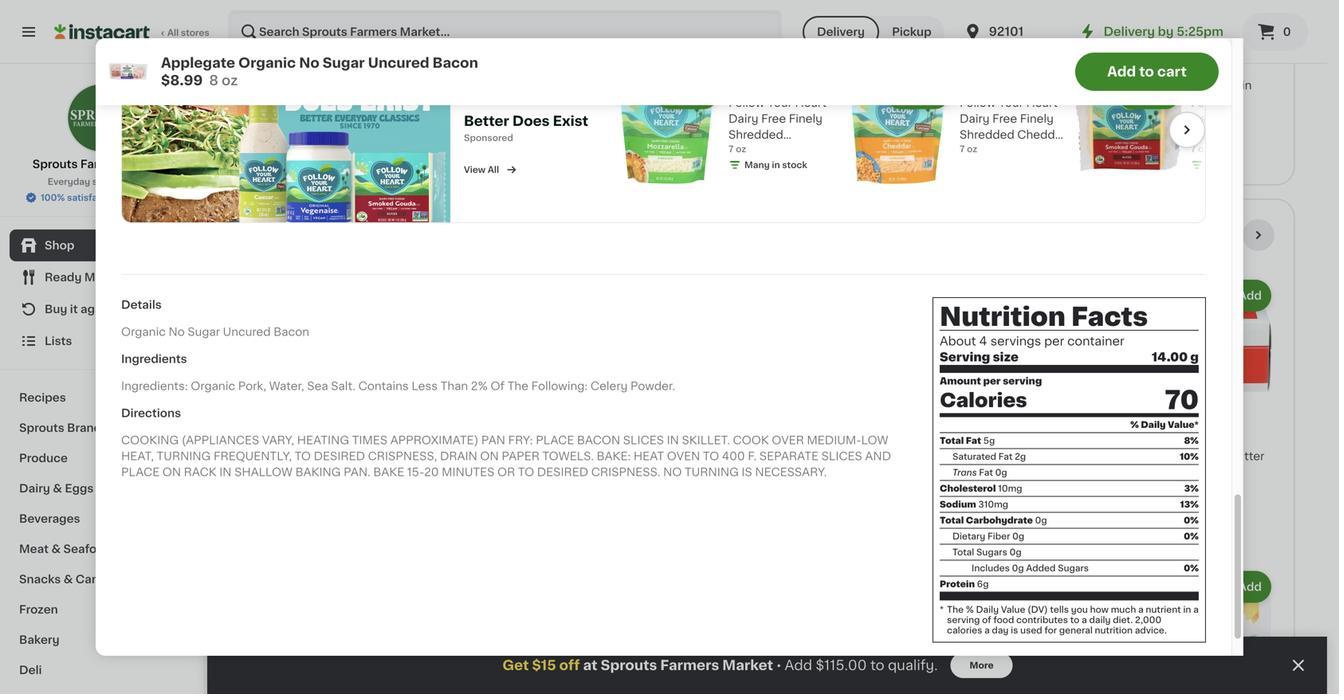 Task type: vqa. For each thing, say whether or not it's contained in the screenshot.
the MEDIUM-
yes



Task type: describe. For each thing, give the bounding box(es) containing it.
0 horizontal spatial desired
[[314, 451, 365, 462]]

water,
[[269, 381, 304, 392]]

bakery link
[[10, 625, 194, 655]]

roll
[[468, 483, 489, 494]]

1 vertical spatial sugars
[[1058, 564, 1089, 573]]

(appliances
[[182, 435, 259, 446]]

swaggerty's farm all natural breakfast sausage roll mild
[[417, 451, 534, 494]]

15
[[417, 127, 427, 136]]

free for mozzarella
[[761, 113, 786, 124]]

uncured inside applegate organic no sugar uncured bacon
[[651, 467, 699, 478]]

strong
[[774, 80, 811, 91]]

0g for total carbohydrate 0g
[[1035, 516, 1047, 525]]

ingredients:
[[121, 381, 188, 392]]

daily inside * the % daily value (dv) tells you how much a nutrient in a serving of food contributes to a daily diet. 2,000 calories a day is used for general nutrition advice.
[[976, 605, 999, 614]]

farmers inside treatment tracker modal dialog
[[660, 659, 719, 672]]

free for cheddar
[[992, 113, 1017, 124]]

many in stock down the spo
[[433, 143, 496, 152]]

99 for pederson's no sugar hickory smoked uncured bacon, no gestation crates
[[796, 430, 808, 439]]

better does exist image
[[122, 37, 450, 222]]

100% satisfaction guarantee
[[41, 193, 169, 202]]

add inside add to cart button
[[1107, 65, 1136, 79]]

uncured up pork, on the left bottom
[[223, 326, 271, 337]]

patties
[[774, 127, 813, 139]]

ingredients
[[121, 353, 187, 365]]

in inside * the % daily value (dv) tells you how much a nutrient in a serving of food contributes to a daily diet. 2,000 calories a day is used for general nutrition advice.
[[1183, 605, 1191, 614]]

finely for mozzarella
[[789, 113, 823, 124]]

meat & seafood
[[19, 544, 112, 555]]

butter for sprouts unsalted butter
[[1229, 451, 1265, 462]]

2 horizontal spatial to
[[703, 451, 719, 462]]

bakery
[[19, 635, 59, 646]]

than
[[441, 381, 468, 392]]

a down of
[[984, 626, 990, 635]]

14.00 g
[[1152, 352, 1199, 363]]

20
[[424, 467, 439, 478]]

•
[[776, 659, 782, 672]]

bacon for applegate organic no sugar uncured bacon
[[702, 467, 738, 478]]

satisfaction
[[67, 193, 121, 202]]

frozen inside the strong roots cauliflower hash brown, vegan, gluten free, frozen patties
[[845, 112, 882, 123]]

7 for follow your heart dairy free finely shredded cheddar cheese
[[960, 145, 965, 153]]

delivery for delivery by 5:25pm
[[1104, 26, 1155, 37]]

stock down the spo
[[471, 143, 496, 152]]

sprouts for sprouts unsalted butter
[[1130, 451, 1174, 462]]

0g left added
[[1012, 564, 1024, 573]]

stock down applegate organic no sugar uncured bacon $8.99 8 oz
[[313, 111, 339, 120]]

nutrition
[[1095, 626, 1133, 635]]

instacart logo image
[[54, 22, 150, 41]]

to inside * the % daily value (dv) tells you how much a nutrient in a serving of food contributes to a daily diet. 2,000 calories a day is used for general nutrition advice.
[[1070, 616, 1080, 625]]

market inside treatment tracker modal dialog
[[722, 659, 773, 672]]

$3.00 original price: $3.49 element
[[260, 57, 405, 77]]

$ for pederson's no sugar hickory smoked uncured bacon, no gestation crates
[[777, 430, 783, 439]]

oz inside sprouts salted butter 16 oz
[[984, 466, 995, 475]]

shredded for mozzarella
[[729, 129, 783, 140]]

your for cheddar
[[999, 97, 1023, 108]]

container
[[1067, 335, 1124, 347]]

oz inside sprouts organic buttermilk waffles 7.4 oz
[[631, 111, 642, 120]]

per for amount
[[983, 377, 1001, 386]]

sprouts farmers market logo image
[[67, 83, 137, 153]]

by
[[1158, 26, 1174, 37]]

general
[[1059, 626, 1093, 635]]

sprouts for sprouts hazelnut croissants 3 pack 3 ct
[[972, 80, 1016, 91]]

product group containing 9
[[1130, 0, 1275, 136]]

8 for applegate
[[625, 430, 637, 446]]

per for servings
[[1044, 335, 1064, 347]]

service type group
[[803, 16, 944, 48]]

9 for flax4life carrot raisin muffins
[[1139, 59, 1151, 75]]

stock inside 13.22 oz many in stock
[[827, 143, 852, 152]]

$ 3 00
[[263, 59, 294, 75]]

chicken
[[260, 467, 306, 478]]

all inside swaggerty's farm all natural breakfast sausage roll mild
[[520, 451, 534, 462]]

the inside * the % daily value (dv) tells you how much a nutrient in a serving of food contributes to a daily diet. 2,000 calories a day is used for general nutrition advice.
[[947, 605, 964, 614]]

pan
[[481, 435, 505, 446]]

fresh
[[484, 80, 515, 91]]

no up ingredients
[[169, 326, 185, 337]]

at
[[583, 659, 598, 672]]

(dv)
[[1028, 605, 1048, 614]]

14.00
[[1152, 352, 1188, 363]]

sponsored badge image for 13.22 oz
[[774, 158, 822, 167]]

1 vertical spatial slices
[[822, 451, 862, 462]]

8%
[[1184, 436, 1199, 445]]

follow your heart dairy free finely shredded cheddar cheese
[[960, 97, 1066, 156]]

recipes link
[[10, 383, 194, 413]]

99 for applegate organic no sugar uncured bacon
[[638, 430, 651, 439]]

uncured inside pederson's no sugar hickory smoked uncured bacon, no gestation crates
[[868, 467, 916, 478]]

amount per serving
[[940, 377, 1042, 386]]

in inside 13.22 oz many in stock
[[817, 143, 825, 152]]

0g for dietary fiber 0g
[[1012, 532, 1024, 541]]

0 horizontal spatial to
[[295, 451, 311, 462]]

a right nutrient
[[1193, 605, 1199, 614]]

& for eggs
[[53, 483, 62, 494]]

sugar inside pederson's no sugar hickory smoked uncured bacon, no gestation crates
[[858, 451, 890, 462]]

0 vertical spatial turning
[[157, 451, 211, 462]]

7 oz for follow your heart dairy free finely shredded mozzarella cheese
[[729, 145, 746, 153]]

$115.00
[[816, 659, 867, 672]]

medium-
[[807, 435, 861, 446]]

uncured inside applegate organic no sugar uncured bacon $8.99 8 oz
[[368, 56, 429, 70]]

butter for sprouts salted butter 16 oz
[[1058, 451, 1093, 462]]

slices
[[1191, 145, 1224, 156]]

& for seafood
[[51, 544, 61, 555]]

follow inside 5 follow your heart dairy-free smoked gouda slices
[[1191, 97, 1227, 108]]

*
[[940, 605, 944, 614]]

add to cart
[[1107, 65, 1187, 79]]

sprouts farmers market link
[[33, 83, 171, 172]]

bacon for applegate organic no sugar uncured bacon $8.99 8 oz
[[433, 56, 478, 70]]

6
[[426, 59, 438, 75]]

snacks & candy
[[19, 574, 114, 585]]

2 vertical spatial total
[[953, 548, 974, 557]]

0 horizontal spatial place
[[121, 467, 160, 478]]

1 horizontal spatial turning
[[685, 467, 739, 478]]

in down sprouts salted butter 16 oz
[[1016, 482, 1024, 491]]

% inside * the % daily value (dv) tells you how much a nutrient in a serving of food contributes to a daily diet. 2,000 calories a day is used for general nutrition advice.
[[966, 605, 974, 614]]

0 horizontal spatial in
[[219, 467, 232, 478]]

1 horizontal spatial daily
[[1141, 421, 1166, 429]]

$ for applegate organic no sugar uncured bacon
[[619, 430, 625, 439]]

follow for follow your heart dairy free finely shredded cheddar cheese
[[960, 97, 996, 108]]

in down applegate organic no sugar uncured bacon $8.99 8 oz
[[303, 111, 311, 120]]

applegate inside applegate organic no sugar uncured bacon $8.99 8 oz
[[161, 56, 235, 70]]

again
[[81, 304, 112, 315]]

farm for breakfast
[[489, 451, 518, 462]]

cholesterol
[[940, 484, 996, 493]]

servings
[[991, 335, 1041, 347]]

stock down sprouts salted butter 16 oz
[[1026, 482, 1051, 491]]

flax4life
[[1130, 80, 1177, 91]]

sprouts brands link
[[10, 413, 194, 443]]

1 horizontal spatial place
[[536, 435, 574, 446]]

sprouts for sprouts organic buttermilk waffles 7.4 oz
[[616, 80, 660, 91]]

0 horizontal spatial dairy
[[19, 483, 50, 494]]

79 for sprouts salted butter
[[995, 430, 1006, 439]]

delivery by 5:25pm link
[[1078, 22, 1224, 41]]

in down mozzarella
[[772, 161, 780, 169]]

sprouts for sprouts brands
[[19, 422, 64, 434]]

13%
[[1180, 500, 1199, 509]]

$ for swaggerty's farm all natural breakfast sausage roll mild
[[420, 430, 426, 439]]

everyday store prices
[[48, 177, 146, 186]]

servings per container
[[991, 335, 1124, 347]]

roots inside roots farm fresh organic sweet potato toast 15 oz
[[417, 80, 451, 91]]

99 for flax4life carrot raisin muffins
[[1152, 59, 1164, 68]]

exist
[[553, 114, 588, 128]]

5 follow your heart dairy-free smoked gouda slices
[[1191, 76, 1289, 156]]

more button
[[951, 653, 1013, 678]]

00
[[282, 59, 294, 68]]

sodium
[[940, 500, 976, 509]]

a down you
[[1082, 616, 1087, 625]]

ct
[[980, 111, 990, 120]]

meat
[[19, 544, 49, 555]]

add inside treatment tracker modal dialog
[[785, 659, 812, 672]]

sprouts inside treatment tracker modal dialog
[[601, 659, 657, 672]]

no right bacon,
[[815, 483, 831, 494]]

applegate organic no sugar uncured bacon
[[616, 451, 741, 478]]

delivery button
[[803, 16, 879, 48]]

buy
[[45, 304, 67, 315]]

3 7 from the left
[[1191, 145, 1196, 153]]

0 horizontal spatial slices
[[623, 435, 664, 446]]

1 horizontal spatial $8.99
[[458, 64, 491, 75]]

follow your heart dairy free finely shredded mozzarella cheese
[[729, 97, 834, 156]]

4 up serving size
[[979, 335, 987, 347]]

towels.
[[542, 451, 594, 462]]

rack
[[184, 467, 217, 478]]

hazelnut
[[1019, 80, 1069, 91]]

contains
[[358, 381, 409, 392]]

sponsored badge image for roots farm fresh organic sweet potato toast
[[417, 158, 465, 167]]

value
[[1001, 605, 1025, 614]]

organic inside roots farm fresh organic sweet potato toast 15 oz
[[417, 96, 462, 107]]

daily
[[1089, 616, 1111, 625]]

1 horizontal spatial 3
[[972, 111, 978, 120]]

farm for sweet
[[453, 80, 481, 91]]

4 for sprouts salted butter
[[982, 430, 993, 446]]

heat
[[634, 451, 664, 462]]

sugar inside applegate organic no sugar uncured bacon $8.99 8 oz
[[323, 56, 365, 70]]

shop link
[[10, 230, 194, 261]]

1 vertical spatial all
[[488, 165, 499, 174]]

1 horizontal spatial to
[[518, 467, 534, 478]]

approximate)
[[390, 435, 479, 446]]

apple
[[320, 467, 353, 478]]

organic for ingredients: organic pork, water, sea salt. contains less than 2% of the following: celery powder.
[[191, 381, 235, 392]]

brands
[[67, 422, 108, 434]]

cheese for follow your heart dairy free finely shredded mozzarella cheese
[[791, 145, 834, 156]]

sprouts farmers market
[[33, 159, 171, 170]]

5:25pm
[[1177, 26, 1224, 37]]

bacon,
[[774, 483, 812, 494]]

a up 2,000
[[1138, 605, 1144, 614]]

of
[[982, 616, 991, 625]]

fat for total
[[966, 436, 981, 445]]

sweet
[[465, 96, 500, 107]]

view
[[464, 165, 486, 174]]

79 for sprouts unsalted butter
[[1152, 430, 1164, 439]]

many in stock down mozzarella
[[745, 161, 807, 169]]

99 inside $ 6 99
[[439, 59, 452, 68]]

100% satisfaction guarantee button
[[25, 188, 178, 204]]

many up '310mg'
[[988, 482, 1014, 491]]

value*
[[1168, 421, 1199, 429]]

1 horizontal spatial %
[[1130, 421, 1139, 429]]

1 vertical spatial on
[[162, 467, 181, 478]]

$ 4 79 for sprouts unsalted butter
[[1133, 430, 1164, 446]]

waffles
[[677, 96, 719, 107]]

less
[[412, 381, 438, 392]]

many in stock down 16 oz
[[276, 111, 339, 120]]

0 vertical spatial 16
[[260, 95, 270, 104]]

heart inside 5 follow your heart dairy-free smoked gouda slices
[[1257, 97, 1289, 108]]

sprouts hazelnut croissants 3 pack 3 ct
[[972, 80, 1072, 120]]

nutrient
[[1146, 605, 1181, 614]]

0 horizontal spatial all
[[167, 28, 179, 37]]

0 horizontal spatial 3
[[269, 59, 280, 75]]



Task type: locate. For each thing, give the bounding box(es) containing it.
3 down hazelnut
[[1035, 96, 1042, 107]]

delivery for delivery
[[817, 26, 865, 37]]

1 vertical spatial market
[[722, 659, 773, 672]]

finely up cheddar
[[1020, 113, 1054, 124]]

0g right fiber
[[1012, 532, 1024, 541]]

2 vertical spatial 0%
[[1184, 564, 1199, 573]]

1 vertical spatial daily
[[976, 605, 999, 614]]

1 horizontal spatial frozen
[[845, 112, 882, 123]]

free inside follow your heart dairy free finely shredded mozzarella cheese
[[761, 113, 786, 124]]

1 horizontal spatial butter
[[1229, 451, 1265, 462]]

dairy inside follow your heart dairy free finely shredded mozzarella cheese
[[729, 113, 758, 124]]

9 for applegate organic chicken & apple sausage
[[269, 430, 281, 446]]

no down medium-
[[839, 451, 855, 462]]

0 horizontal spatial farmers
[[80, 159, 128, 170]]

$ for sprouts unsalted butter
[[1133, 430, 1139, 439]]

1 horizontal spatial free
[[992, 113, 1017, 124]]

serving
[[940, 352, 990, 363]]

16 down $ 3 00
[[260, 95, 270, 104]]

total carbohydrate 0g
[[940, 516, 1047, 525]]

1 your from the left
[[768, 97, 792, 108]]

1 cheese from the left
[[791, 145, 834, 156]]

2 vertical spatial fat
[[979, 468, 993, 477]]

dairy inside follow your heart dairy free finely shredded cheddar cheese
[[960, 113, 990, 124]]

sugar right 00
[[323, 56, 365, 70]]

3 follow from the left
[[1191, 97, 1227, 108]]

about 4
[[940, 335, 987, 347]]

$6.99 original price: $8.99 element
[[417, 57, 562, 77]]

2 butter from the left
[[1229, 451, 1265, 462]]

follow for follow your heart dairy free finely shredded mozzarella cheese
[[729, 97, 765, 108]]

dairy for follow your heart dairy free finely shredded cheddar cheese
[[960, 113, 990, 124]]

roots farm fresh organic sweet potato toast 15 oz
[[417, 80, 540, 136]]

0 horizontal spatial the
[[508, 381, 528, 392]]

cheese inside follow your heart dairy free finely shredded mozzarella cheese
[[791, 145, 834, 156]]

3 0% from the top
[[1184, 564, 1199, 573]]

strong roots cauliflower hash brown, vegan, gluten free, frozen patties
[[774, 80, 913, 139]]

1 $ 8 99 from the left
[[619, 430, 651, 446]]

cheese inside follow your heart dairy free finely shredded cheddar cheese
[[960, 145, 1003, 156]]

follow your heart image
[[464, 74, 493, 103]]

$ up 'flax4life' at the right of page
[[1133, 59, 1139, 68]]

total up saturated
[[940, 436, 964, 445]]

% left "value*"
[[1130, 421, 1139, 429]]

sugar down the low
[[858, 451, 890, 462]]

3 left ct
[[972, 111, 978, 120]]

farm
[[453, 80, 481, 91], [489, 451, 518, 462]]

to up general
[[1070, 616, 1080, 625]]

3 heart from the left
[[1257, 97, 1289, 108]]

organic down details
[[121, 326, 166, 337]]

heart up 'free,'
[[795, 97, 827, 108]]

does
[[512, 114, 550, 128]]

applegate inside applegate organic chicken & apple sausage
[[260, 451, 318, 462]]

dairy down croissants
[[960, 113, 990, 124]]

0 horizontal spatial $8.99
[[161, 74, 203, 87]]

spo
[[464, 133, 482, 142]]

$ 8 99 for pederson's
[[777, 430, 808, 446]]

free inside follow your heart dairy free finely shredded cheddar cheese
[[992, 113, 1017, 124]]

includes
[[972, 564, 1010, 573]]

stock down 'free,'
[[827, 143, 852, 152]]

finely inside follow your heart dairy free finely shredded cheddar cheese
[[1020, 113, 1054, 124]]

1 horizontal spatial bacon
[[433, 56, 478, 70]]

0 horizontal spatial %
[[966, 605, 974, 614]]

add to cart button
[[1075, 53, 1219, 91]]

1 vertical spatial smoked
[[820, 467, 866, 478]]

1 horizontal spatial 79
[[1152, 430, 1164, 439]]

$8.99 inside applegate organic no sugar uncured bacon $8.99 8 oz
[[161, 74, 203, 87]]

49
[[439, 430, 451, 439]]

1 vertical spatial 5
[[426, 430, 437, 446]]

your inside 5 follow your heart dairy-free smoked gouda slices
[[1230, 97, 1255, 108]]

delivery inside delivery button
[[817, 26, 865, 37]]

0 horizontal spatial daily
[[976, 605, 999, 614]]

oz inside flax4life carrot raisin muffins 14 oz
[[1142, 111, 1152, 120]]

many inside 13.22 oz many in stock
[[790, 143, 815, 152]]

$ 5 49
[[420, 430, 451, 446]]

& for candy
[[64, 574, 73, 585]]

sausage down 'natural'
[[417, 483, 465, 494]]

serving inside * the % daily value (dv) tells you how much a nutrient in a serving of food contributes to a daily diet. 2,000 calories a day is used for general nutrition advice.
[[947, 616, 980, 625]]

0 horizontal spatial sugars
[[976, 548, 1007, 557]]

0 horizontal spatial 16
[[260, 95, 270, 104]]

turning up the "rack"
[[157, 451, 211, 462]]

the right of
[[508, 381, 528, 392]]

oz inside roots farm fresh organic sweet potato toast 15 oz
[[429, 127, 440, 136]]

sausage inside swaggerty's farm all natural breakfast sausage roll mild
[[417, 483, 465, 494]]

$ for applegate organic chicken & apple sausage
[[263, 430, 269, 439]]

1 finely from the left
[[789, 113, 823, 124]]

& left apple
[[309, 467, 318, 478]]

1 horizontal spatial 7 oz
[[960, 145, 977, 153]]

better
[[464, 114, 509, 128]]

$5.79 element
[[972, 57, 1117, 77]]

applegate for 9
[[260, 451, 318, 462]]

fat left '5g'
[[966, 436, 981, 445]]

0 vertical spatial on
[[480, 451, 499, 462]]

sugar inside applegate organic no sugar uncured bacon
[[616, 467, 649, 478]]

to down skillet.
[[703, 451, 719, 462]]

organic up toast
[[417, 96, 462, 107]]

2 horizontal spatial bacon
[[702, 467, 738, 478]]

0 vertical spatial farmers
[[80, 159, 128, 170]]

7 oz for follow your heart dairy free finely shredded cheddar cheese
[[960, 145, 977, 153]]

1 horizontal spatial to
[[1070, 616, 1080, 625]]

oz
[[222, 74, 238, 87], [272, 95, 282, 104], [631, 111, 642, 120], [1142, 111, 1152, 120], [429, 127, 440, 136], [799, 127, 810, 136], [736, 145, 746, 153], [967, 145, 977, 153], [1198, 145, 1209, 153], [984, 466, 995, 475]]

1 vertical spatial farmers
[[660, 659, 719, 672]]

in up the oven
[[667, 435, 679, 446]]

finely for cheddar
[[1020, 113, 1054, 124]]

0 horizontal spatial shredded
[[729, 129, 783, 140]]

fat for saturated
[[999, 452, 1013, 461]]

1 vertical spatial place
[[121, 467, 160, 478]]

roots up brown,
[[814, 80, 847, 91]]

butter inside sprouts salted butter 16 oz
[[1058, 451, 1093, 462]]

seafood
[[63, 544, 112, 555]]

0 vertical spatial 0%
[[1184, 516, 1199, 525]]

farm up sweet
[[453, 80, 481, 91]]

oz inside 13.22 oz many in stock
[[799, 127, 810, 136]]

to down paper
[[518, 467, 534, 478]]

0 horizontal spatial frozen
[[19, 604, 58, 615]]

sprouts down '5g'
[[972, 451, 1016, 462]]

1 horizontal spatial all
[[488, 165, 499, 174]]

sausage for 5
[[417, 483, 465, 494]]

1 butter from the left
[[1058, 451, 1093, 462]]

$ 4 79
[[976, 430, 1006, 446], [1133, 430, 1164, 446]]

fat left the 2g
[[999, 452, 1013, 461]]

0 vertical spatial the
[[508, 381, 528, 392]]

0 horizontal spatial sausage
[[356, 467, 404, 478]]

7 for follow your heart dairy free finely shredded mozzarella cheese
[[729, 145, 734, 153]]

many in stock
[[276, 111, 339, 120], [433, 143, 496, 152], [745, 161, 807, 169], [988, 482, 1051, 491]]

heart down hazelnut
[[1026, 97, 1058, 108]]

flax4life carrot raisin muffins 14 oz
[[1130, 80, 1252, 120]]

99 up 'flax4life' at the right of page
[[1152, 59, 1164, 68]]

0 vertical spatial %
[[1130, 421, 1139, 429]]

heart for follow your heart dairy free finely shredded mozzarella cheese
[[795, 97, 827, 108]]

shredded for cheddar
[[960, 129, 1015, 140]]

no
[[663, 467, 682, 478]]

fat for trans
[[979, 468, 993, 477]]

bacon inside applegate organic no sugar uncured bacon $8.99 8 oz
[[433, 56, 478, 70]]

9
[[1139, 59, 1151, 75], [269, 430, 281, 446]]

carbohydrate
[[966, 516, 1033, 525]]

0 horizontal spatial market
[[130, 159, 171, 170]]

your down raisin
[[1230, 97, 1255, 108]]

$ 8 99 up heat at the bottom left
[[619, 430, 651, 446]]

1 horizontal spatial per
[[1044, 335, 1064, 347]]

butter right unsalted
[[1229, 451, 1265, 462]]

1 horizontal spatial 16
[[972, 466, 982, 475]]

1 horizontal spatial sugars
[[1058, 564, 1089, 573]]

you
[[1071, 605, 1088, 614]]

many down toast
[[433, 143, 458, 152]]

heat,
[[121, 451, 154, 462]]

heart inside follow your heart dairy free finely shredded mozzarella cheese
[[795, 97, 827, 108]]

follow up ct
[[960, 97, 996, 108]]

organic for applegate organic chicken & apple sausage
[[321, 451, 365, 462]]

sprouts down the % daily value* on the bottom right of page
[[1130, 451, 1174, 462]]

saturated
[[953, 452, 996, 461]]

1 0% from the top
[[1184, 516, 1199, 525]]

total down sodium
[[940, 516, 964, 525]]

place down heat,
[[121, 467, 160, 478]]

2 horizontal spatial dairy
[[960, 113, 990, 124]]

many down mozzarella
[[745, 161, 770, 169]]

shallow
[[234, 467, 293, 478]]

2 horizontal spatial your
[[1230, 97, 1255, 108]]

necessary.
[[755, 467, 827, 478]]

0 vertical spatial per
[[1044, 335, 1064, 347]]

is
[[1011, 626, 1018, 635]]

desired down towels.
[[537, 467, 588, 478]]

dairy for follow your heart dairy free finely shredded mozzarella cheese
[[729, 113, 758, 124]]

oven
[[667, 451, 700, 462]]

2 $ 8 99 from the left
[[777, 430, 808, 446]]

details
[[121, 299, 162, 310]]

produce link
[[10, 443, 194, 473]]

2 finely from the left
[[1020, 113, 1054, 124]]

3 7 oz from the left
[[1191, 145, 1209, 153]]

& inside applegate organic chicken & apple sausage
[[309, 467, 318, 478]]

pork,
[[238, 381, 266, 392]]

organic for sprouts organic buttermilk waffles 7.4 oz
[[663, 80, 707, 91]]

in right the "rack"
[[219, 467, 232, 478]]

for
[[1045, 626, 1057, 635]]

99 up heat at the bottom left
[[638, 430, 651, 439]]

0 vertical spatial place
[[536, 435, 574, 446]]

applegate down stores
[[161, 56, 235, 70]]

$ for flax4life carrot raisin muffins
[[1133, 59, 1139, 68]]

1 vertical spatial bacon
[[274, 326, 309, 337]]

desired
[[314, 451, 365, 462], [537, 467, 588, 478]]

sugars right added
[[1058, 564, 1089, 573]]

in down the spo
[[461, 143, 469, 152]]

heart up gouda
[[1257, 97, 1289, 108]]

$ left '5g'
[[976, 430, 982, 439]]

gluten
[[774, 112, 811, 123]]

place up towels.
[[536, 435, 574, 446]]

2 follow from the left
[[960, 97, 996, 108]]

1 free from the left
[[761, 113, 786, 124]]

0 vertical spatial serving
[[1003, 377, 1042, 386]]

1 horizontal spatial shredded
[[960, 129, 1015, 140]]

applegate for 8
[[616, 451, 674, 462]]

organic inside applegate organic chicken & apple sausage
[[321, 451, 365, 462]]

smoked inside pederson's no sugar hickory smoked uncured bacon, no gestation crates
[[820, 467, 866, 478]]

1 heart from the left
[[795, 97, 827, 108]]

toast
[[417, 112, 448, 123]]

pack
[[1045, 96, 1072, 107]]

slices up heat at the bottom left
[[623, 435, 664, 446]]

how
[[1090, 605, 1109, 614]]

$ inside $ 3 00
[[263, 59, 269, 68]]

hickory
[[774, 467, 817, 478]]

0 vertical spatial all
[[167, 28, 179, 37]]

your for mozzarella
[[768, 97, 792, 108]]

0 vertical spatial frozen
[[845, 112, 882, 123]]

bacon up the follow your heart icon
[[433, 56, 478, 70]]

many in stock down sprouts salted butter 16 oz
[[988, 482, 1051, 491]]

0 horizontal spatial cheese
[[791, 145, 834, 156]]

farm inside roots farm fresh organic sweet potato toast 15 oz
[[453, 80, 481, 91]]

3 free from the left
[[1226, 113, 1251, 124]]

organic inside applegate organic no sugar uncured bacon
[[677, 451, 722, 462]]

heart for follow your heart dairy free finely shredded cheddar cheese
[[1026, 97, 1058, 108]]

organic for applegate organic no sugar uncured bacon
[[677, 451, 722, 462]]

cook
[[733, 435, 769, 446]]

size
[[993, 352, 1019, 363]]

7 oz
[[729, 145, 746, 153], [960, 145, 977, 153], [1191, 145, 1209, 153]]

$3.49
[[301, 64, 333, 75]]

1 horizontal spatial finely
[[1020, 113, 1054, 124]]

free
[[761, 113, 786, 124], [992, 113, 1017, 124], [1226, 113, 1251, 124]]

all left stores
[[167, 28, 179, 37]]

2 horizontal spatial heart
[[1257, 97, 1289, 108]]

1 shredded from the left
[[729, 129, 783, 140]]

$ for sprouts salted butter
[[976, 430, 982, 439]]

sausage for 9
[[356, 467, 404, 478]]

0 vertical spatial bacon
[[433, 56, 478, 70]]

1 vertical spatial sausage
[[417, 483, 465, 494]]

heart inside follow your heart dairy free finely shredded cheddar cheese
[[1026, 97, 1058, 108]]

1 horizontal spatial 5
[[1200, 76, 1211, 93]]

sponsored badge image
[[1130, 123, 1178, 132], [417, 158, 465, 167], [774, 158, 822, 167]]

uncured down the oven
[[651, 467, 699, 478]]

sprouts down recipes
[[19, 422, 64, 434]]

finely inside follow your heart dairy free finely shredded mozzarella cheese
[[789, 113, 823, 124]]

1 vertical spatial serving
[[947, 616, 980, 625]]

sprouts for sprouts salted butter 16 oz
[[972, 451, 1016, 462]]

recipes
[[19, 392, 66, 403]]

2 0% from the top
[[1184, 532, 1199, 541]]

2 horizontal spatial to
[[1139, 65, 1154, 79]]

1 vertical spatial frozen
[[19, 604, 58, 615]]

$ 4 79 for sprouts salted butter
[[976, 430, 1006, 446]]

uncured up toast
[[368, 56, 429, 70]]

times
[[352, 435, 387, 446]]

0 horizontal spatial to
[[870, 659, 884, 672]]

0 vertical spatial market
[[130, 159, 171, 170]]

2 horizontal spatial applegate
[[616, 451, 674, 462]]

0 vertical spatial sugars
[[976, 548, 1007, 557]]

free up gouda
[[1226, 113, 1251, 124]]

sprouts inside sprouts organic buttermilk waffles 7.4 oz
[[616, 80, 660, 91]]

$ inside '$ 9 99'
[[1133, 59, 1139, 68]]

$ inside $ 9 29
[[263, 430, 269, 439]]

sprouts up the buttermilk
[[616, 80, 660, 91]]

to inside button
[[1139, 65, 1154, 79]]

%
[[1130, 421, 1139, 429], [966, 605, 974, 614]]

1 vertical spatial fat
[[999, 452, 1013, 461]]

$ inside $ 6 99
[[420, 59, 426, 68]]

to up 'flax4life' at the right of page
[[1139, 65, 1154, 79]]

100%
[[41, 193, 65, 202]]

prices
[[118, 177, 146, 186]]

smoked up gestation
[[820, 467, 866, 478]]

5 inside 5 follow your heart dairy-free smoked gouda slices
[[1200, 76, 1211, 93]]

applegate inside applegate organic no sugar uncured bacon
[[616, 451, 674, 462]]

bacon
[[577, 435, 620, 446]]

1 7 from the left
[[729, 145, 734, 153]]

to
[[295, 451, 311, 462], [703, 451, 719, 462], [518, 467, 534, 478]]

your inside follow your heart dairy free finely shredded cheddar cheese
[[999, 97, 1023, 108]]

cooking (appliances vary, heating times approximate) pan fry: place bacon slices in skillet. cook over medium-low heat, turning frequently, to desired crispness, drain on paper towels. bake: heat oven to 400 f. separate slices and place on rack in shallow baking pan. bake 15-20 minutes or to desired crispness. no turning is necessary.
[[121, 435, 891, 478]]

shredded up mozzarella
[[729, 129, 783, 140]]

drain
[[440, 451, 477, 462]]

cheese for follow your heart dairy free finely shredded cheddar cheese
[[960, 145, 1003, 156]]

free,
[[814, 112, 842, 123]]

2 heart from the left
[[1026, 97, 1058, 108]]

0 horizontal spatial delivery
[[817, 26, 865, 37]]

in right nutrient
[[1183, 605, 1191, 614]]

sugar up the ingredients: on the bottom left of page
[[188, 326, 220, 337]]

delivery by 5:25pm
[[1104, 26, 1224, 37]]

7.4
[[616, 111, 629, 120]]

2 free from the left
[[992, 113, 1017, 124]]

pan.
[[344, 467, 371, 478]]

0 button
[[1243, 13, 1308, 51]]

sprouts inside 'sprouts hazelnut croissants 3 pack 3 ct'
[[972, 80, 1016, 91]]

sponsored badge image for flax4life carrot raisin muffins
[[1130, 123, 1178, 132]]

per down nutrition facts
[[1044, 335, 1064, 347]]

sponsored badge image down 14
[[1130, 123, 1178, 132]]

1 horizontal spatial on
[[480, 451, 499, 462]]

bacon inside applegate organic no sugar uncured bacon
[[702, 467, 738, 478]]

delivery inside "delivery by 5:25pm" link
[[1104, 26, 1155, 37]]

smoked down dairy-
[[1191, 129, 1237, 140]]

your down hazelnut
[[999, 97, 1023, 108]]

0g right the carbohydrate
[[1035, 516, 1047, 525]]

0 vertical spatial 9
[[1139, 59, 1151, 75]]

free up 13.22
[[761, 113, 786, 124]]

no inside applegate organic no sugar uncured bacon
[[724, 451, 741, 462]]

0 horizontal spatial applegate
[[161, 56, 235, 70]]

4
[[979, 335, 987, 347], [982, 430, 993, 446], [1139, 430, 1151, 446]]

79
[[995, 430, 1006, 439], [1152, 430, 1164, 439]]

2 7 from the left
[[960, 145, 965, 153]]

0% for includes 0g added sugars
[[1184, 564, 1199, 573]]

3 your from the left
[[1230, 97, 1255, 108]]

sponsored badge image down 15
[[417, 158, 465, 167]]

follow inside follow your heart dairy free finely shredded cheddar cheese
[[960, 97, 996, 108]]

cauliflower
[[850, 80, 913, 91]]

0 vertical spatial desired
[[314, 451, 365, 462]]

& right meat
[[51, 544, 61, 555]]

applegate organic no sugar uncured bacon $8.99 8 oz
[[161, 56, 478, 87]]

0 horizontal spatial on
[[162, 467, 181, 478]]

2 cheese from the left
[[960, 145, 1003, 156]]

serving up calories
[[947, 616, 980, 625]]

deli
[[19, 665, 42, 676]]

310mg
[[978, 500, 1008, 509]]

$ inside $ 5 49
[[420, 430, 426, 439]]

free down croissants
[[992, 113, 1017, 124]]

smoked inside 5 follow your heart dairy-free smoked gouda slices
[[1191, 129, 1237, 140]]

bacon up the water, at the left of page
[[274, 326, 309, 337]]

paper
[[502, 451, 540, 462]]

minutes
[[442, 467, 495, 478]]

0% for dietary fiber
[[1184, 532, 1199, 541]]

sprouts brands
[[19, 422, 108, 434]]

8 up separate
[[783, 430, 794, 446]]

4 for sprouts unsalted butter
[[1139, 430, 1151, 446]]

cheese down ct
[[960, 145, 1003, 156]]

2 horizontal spatial 3
[[1035, 96, 1042, 107]]

1 horizontal spatial dairy
[[729, 113, 758, 124]]

2 7 oz from the left
[[960, 145, 977, 153]]

product group
[[417, 0, 562, 171], [774, 0, 918, 171], [1130, 0, 1275, 136], [972, 277, 1117, 496], [1130, 277, 1275, 477], [972, 568, 1117, 694], [1130, 568, 1275, 694]]

1 roots from the left
[[417, 80, 451, 91]]

your up gluten
[[768, 97, 792, 108]]

1 horizontal spatial farmers
[[660, 659, 719, 672]]

sausage down the crispness,
[[356, 467, 404, 478]]

99 inside '$ 9 99'
[[1152, 59, 1164, 68]]

stock down 13.22 oz many in stock
[[782, 161, 807, 169]]

2 horizontal spatial 7
[[1191, 145, 1196, 153]]

2 shredded from the left
[[960, 129, 1015, 140]]

$ 8 99 for applegate
[[619, 430, 651, 446]]

shredded inside follow your heart dairy free finely shredded mozzarella cheese
[[729, 129, 783, 140]]

9 left 29
[[269, 430, 281, 446]]

vary,
[[262, 435, 294, 446]]

used
[[1020, 626, 1042, 635]]

total for dietary fiber 0g
[[940, 516, 964, 525]]

2 vertical spatial all
[[520, 451, 534, 462]]

0 horizontal spatial roots
[[417, 80, 451, 91]]

shredded inside follow your heart dairy free finely shredded cheddar cheese
[[960, 129, 1015, 140]]

400
[[722, 451, 745, 462]]

0 horizontal spatial butter
[[1058, 451, 1093, 462]]

cheese down patties
[[791, 145, 834, 156]]

1 follow from the left
[[729, 97, 765, 108]]

food
[[994, 616, 1014, 625]]

bacon down 400
[[702, 467, 738, 478]]

about
[[940, 335, 976, 347]]

79 down the % daily value* on the bottom right of page
[[1152, 430, 1164, 439]]

candy
[[76, 574, 114, 585]]

0 horizontal spatial $ 8 99
[[619, 430, 651, 446]]

all stores link
[[54, 10, 210, 54]]

free inside 5 follow your heart dairy-free smoked gouda slices
[[1226, 113, 1251, 124]]

roots inside the strong roots cauliflower hash brown, vegan, gluten free, frozen patties
[[814, 80, 847, 91]]

many down patties
[[790, 143, 815, 152]]

amount
[[940, 377, 981, 386]]

bacon
[[433, 56, 478, 70], [274, 326, 309, 337], [702, 467, 738, 478]]

guarantee
[[123, 193, 169, 202]]

farm inside swaggerty's farm all natural breakfast sausage roll mild
[[489, 451, 518, 462]]

1 vertical spatial 16
[[972, 466, 982, 475]]

many down 16 oz
[[276, 111, 301, 120]]

sprouts up everyday
[[33, 159, 78, 170]]

organic inside applegate organic no sugar uncured bacon $8.99 8 oz
[[238, 56, 296, 70]]

0 horizontal spatial 9
[[269, 430, 281, 446]]

uncured down and
[[868, 467, 916, 478]]

your inside follow your heart dairy free finely shredded mozzarella cheese
[[768, 97, 792, 108]]

2 your from the left
[[999, 97, 1023, 108]]

1 vertical spatial to
[[1070, 616, 1080, 625]]

1 7 oz from the left
[[729, 145, 746, 153]]

applegate
[[161, 56, 235, 70], [260, 451, 318, 462], [616, 451, 674, 462]]

1 $ 4 79 from the left
[[976, 430, 1006, 446]]

1 79 from the left
[[995, 430, 1006, 439]]

organic for applegate organic no sugar uncured bacon $8.99 8 oz
[[238, 56, 296, 70]]

to inside treatment tracker modal dialog
[[870, 659, 884, 672]]

sausage inside applegate organic chicken & apple sausage
[[356, 467, 404, 478]]

no inside applegate organic no sugar uncured bacon $8.99 8 oz
[[299, 56, 319, 70]]

2 $ 4 79 from the left
[[1133, 430, 1164, 446]]

$ 9 29
[[263, 430, 294, 446]]

0 vertical spatial fat
[[966, 436, 981, 445]]

0g for total sugars 0g
[[1010, 548, 1022, 557]]

8 inside applegate organic no sugar uncured bacon $8.99 8 oz
[[209, 74, 218, 87]]

dairy & eggs
[[19, 483, 94, 494]]

92101
[[989, 26, 1024, 37]]

1 horizontal spatial desired
[[537, 467, 588, 478]]

16 inside sprouts salted butter 16 oz
[[972, 466, 982, 475]]

0g for trans fat 0g
[[995, 468, 1007, 477]]

brown,
[[805, 96, 844, 107]]

2 79 from the left
[[1152, 430, 1164, 439]]

0 horizontal spatial serving
[[947, 616, 980, 625]]

follow inside follow your heart dairy free finely shredded mozzarella cheese
[[729, 97, 765, 108]]

desired up apple
[[314, 451, 365, 462]]

$ up toast
[[420, 59, 426, 68]]

0 vertical spatial sausage
[[356, 467, 404, 478]]

per up calories
[[983, 377, 1001, 386]]

sprouts for sprouts farmers market
[[33, 159, 78, 170]]

total for saturated fat 2g
[[940, 436, 964, 445]]

product group containing strong roots cauliflower hash brown, vegan, gluten free, frozen patties
[[774, 0, 918, 171]]

1 vertical spatial 9
[[269, 430, 281, 446]]

oz inside applegate organic no sugar uncured bacon $8.99 8 oz
[[222, 74, 238, 87]]

0 horizontal spatial follow
[[729, 97, 765, 108]]

frozen inside frozen link
[[19, 604, 58, 615]]

1 horizontal spatial roots
[[814, 80, 847, 91]]

1 vertical spatial total
[[940, 516, 964, 525]]

applegate organic chicken & apple sausage
[[260, 451, 404, 478]]

0 horizontal spatial bacon
[[274, 326, 309, 337]]

0 horizontal spatial 5
[[426, 430, 437, 446]]

1 horizontal spatial in
[[667, 435, 679, 446]]

1 horizontal spatial follow
[[960, 97, 996, 108]]

2 roots from the left
[[814, 80, 847, 91]]

treatment tracker modal dialog
[[207, 637, 1327, 694]]

total down dietary at the bottom of page
[[953, 548, 974, 557]]

organic inside sprouts organic buttermilk waffles 7.4 oz
[[663, 80, 707, 91]]

1 horizontal spatial serving
[[1003, 377, 1042, 386]]

9 up 'flax4life' at the right of page
[[1139, 59, 1151, 75]]

meat & seafood link
[[10, 534, 194, 564]]

0 vertical spatial in
[[667, 435, 679, 446]]

serving down size
[[1003, 377, 1042, 386]]

product group containing 6
[[417, 0, 562, 171]]

8 for pederson's
[[783, 430, 794, 446]]

None search field
[[228, 10, 782, 54]]

farm up or
[[489, 451, 518, 462]]

sprouts inside sprouts salted butter 16 oz
[[972, 451, 1016, 462]]



